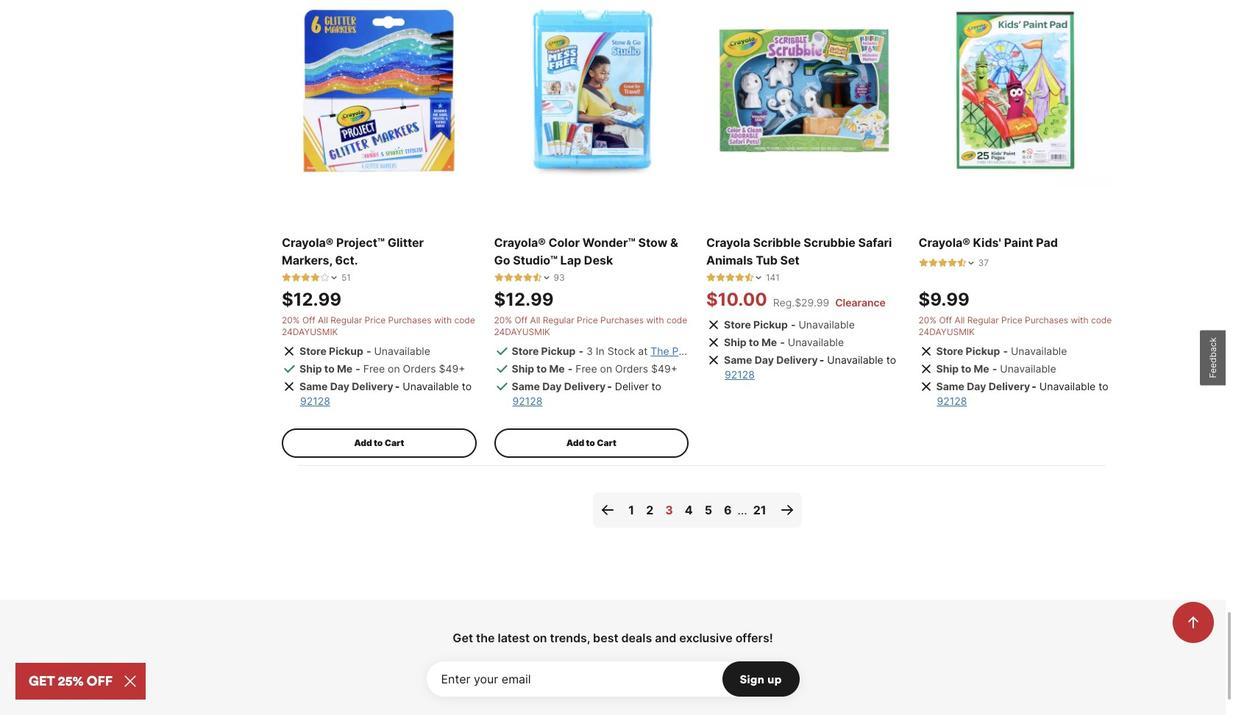 Task type: describe. For each thing, give the bounding box(es) containing it.
with for crayola® color wonder™ stow & go studio™ lap desk
[[646, 315, 664, 326]]

$12.99 for crayola® color wonder™ stow & go studio™ lap desk
[[494, 289, 554, 310]]

crayola&#xae; kids&#x27; paint pad image
[[919, 0, 1113, 188]]

1 vertical spatial 3
[[665, 503, 673, 518]]

crayola® project™ glitter markers, 6ct.
[[282, 235, 424, 268]]

regular for project™
[[331, 315, 362, 326]]

delivery for &
[[564, 380, 606, 393]]

1
[[629, 503, 634, 518]]

the
[[476, 631, 495, 646]]

add to cart button for crayola® color wonder™ stow & go studio™ lap desk
[[494, 429, 689, 458]]

crayola® for crayola® project™ glitter markers, 6ct.
[[282, 235, 334, 250]]

crayola® color wonder™ stow & go studio™ lap desk link
[[494, 234, 689, 269]]

code for crayola® project™ glitter markers, 6ct.
[[454, 315, 475, 326]]

cart for crayola® project™ glitter markers, 6ct.
[[385, 438, 404, 449]]

same for crayola scribble scrubbie safari animals tub set
[[724, 354, 752, 366]]

Enter your email field
[[426, 662, 799, 697]]

$9.99
[[919, 289, 970, 310]]

pickup for 6ct.
[[329, 345, 363, 357]]

crayola® kids' paint pad link
[[919, 234, 1113, 251]]

same day delivery - unavailable to 92128 for $12.99
[[299, 380, 472, 407]]

add to cart for crayola® color wonder™ stow & go studio™ lap desk
[[566, 438, 617, 449]]

1 horizontal spatial store pickup - unavailable
[[724, 318, 855, 331]]

code for crayola® kids' paint pad
[[1091, 315, 1112, 326]]

get the latest on trends, best deals and exclusive offers!
[[453, 631, 773, 646]]

1 at from the left
[[638, 345, 648, 357]]

off for crayola® project™ glitter markers, 6ct.
[[302, 315, 315, 326]]

orders for crayola® color wonder™ stow & go studio™ lap desk
[[615, 363, 648, 375]]

project™
[[336, 235, 385, 250]]

ship to me - free on orders $49+ for glitter
[[299, 363, 465, 375]]

purchases for &
[[600, 315, 644, 326]]

stow
[[638, 235, 668, 250]]

20% for crayola® project™ glitter markers, 6ct.
[[282, 315, 300, 326]]

price for 6ct.
[[365, 315, 386, 326]]

crayola® project™ glitter markers, 6ct. link
[[282, 234, 476, 269]]

off for crayola® color wonder™ stow & go studio™ lap desk
[[515, 315, 528, 326]]

code for crayola® color wonder™ stow & go studio™ lap desk
[[667, 315, 687, 326]]

safari
[[858, 235, 892, 250]]

off for crayola® kids' paint pad
[[939, 315, 952, 326]]

6 link
[[718, 493, 738, 528]]

add to cart button for crayola® project™ glitter markers, 6ct.
[[282, 429, 476, 458]]

studio™
[[513, 253, 558, 268]]

2 link
[[640, 493, 659, 528]]

add for crayola® project™ glitter markers, 6ct.
[[354, 438, 372, 449]]

37
[[978, 257, 989, 268]]

93 dialog
[[494, 272, 565, 284]]

color
[[549, 235, 580, 250]]

92128 for 6ct.
[[300, 395, 330, 407]]

store for crayola® color wonder™ stow & go studio™ lap desk
[[512, 345, 539, 357]]

offers!
[[736, 631, 773, 646]]

paint
[[1004, 235, 1034, 250]]

cart for crayola® color wonder™ stow & go studio™ lap desk
[[597, 438, 617, 449]]

ship to me - free on orders $49+ for wonder™
[[512, 363, 678, 375]]

plaza
[[672, 345, 698, 357]]

crayola scribble scrubbie safari animals tub set
[[706, 235, 892, 268]]

exclusive
[[679, 631, 733, 646]]

delivery for animals
[[776, 354, 818, 366]]

$10.00
[[706, 289, 767, 310]]

93
[[554, 272, 565, 283]]

51 button
[[282, 272, 351, 284]]

1 link
[[623, 493, 640, 528]]

…
[[738, 503, 747, 518]]

get
[[453, 631, 473, 646]]

same for crayola® color wonder™ stow & go studio™ lap desk
[[512, 380, 540, 393]]

latest
[[498, 631, 530, 646]]

up
[[767, 672, 782, 687]]

ship to me - unavailable for scribble
[[724, 336, 844, 349]]

sign
[[740, 672, 765, 687]]

pad
[[1036, 235, 1058, 250]]

24dayusmik for crayola® color wonder™ stow & go studio™ lap desk
[[494, 326, 550, 338]]

next page image
[[778, 502, 796, 519]]

free for color
[[576, 363, 597, 375]]

on for crayola® color wonder™ stow & go studio™ lap desk
[[600, 363, 612, 375]]

add to cart for crayola® project™ glitter markers, 6ct.
[[354, 438, 404, 449]]

2
[[646, 503, 654, 518]]

pickup for animals
[[754, 318, 788, 331]]

$49+ for crayola® project™ glitter markers, 6ct.
[[439, 363, 465, 375]]

6ct.
[[335, 253, 358, 268]]

24dayusmik for crayola® kids' paint pad
[[919, 326, 975, 338]]

$12.99 20% off all regular price purchases with code 24dayusmik for glitter
[[282, 289, 475, 338]]

and
[[655, 631, 676, 646]]

sign up
[[740, 672, 782, 687]]

$10.00 reg.$29.99 clearance
[[706, 289, 886, 310]]

3 link
[[659, 493, 679, 528]]

add for crayola® color wonder™ stow & go studio™ lap desk
[[566, 438, 584, 449]]

lap
[[560, 253, 581, 268]]

best
[[593, 631, 618, 646]]

37 button
[[919, 257, 989, 269]]

$12.99 20% off all regular price purchases with code 24dayusmik for wonder™
[[494, 289, 687, 338]]

6 … 21
[[724, 503, 766, 518]]



Task type: locate. For each thing, give the bounding box(es) containing it.
ship to me - unavailable down reg.$29.99
[[724, 336, 844, 349]]

1 horizontal spatial purchases
[[600, 315, 644, 326]]

2 with from the left
[[646, 315, 664, 326]]

store for crayola® kids' paint pad
[[936, 345, 963, 357]]

1 horizontal spatial free
[[576, 363, 597, 375]]

me for &
[[549, 363, 565, 375]]

$12.99 for crayola® project™ glitter markers, 6ct.
[[282, 289, 341, 310]]

- inside same day delivery - deliver to 92128
[[607, 380, 612, 393]]

92128 inside same day delivery - deliver to 92128
[[512, 395, 543, 407]]

same day delivery - deliver to 92128
[[512, 380, 661, 407]]

ship to me - unavailable down $9.99 20% off all regular price purchases with code 24dayusmik
[[936, 363, 1056, 375]]

0 horizontal spatial code
[[454, 315, 475, 326]]

to inside same day delivery - deliver to 92128
[[652, 380, 661, 393]]

1 horizontal spatial cart
[[597, 438, 617, 449]]

crayola®
[[282, 235, 334, 250], [494, 235, 546, 250], [919, 235, 970, 250]]

with for crayola® kids' paint pad
[[1071, 315, 1089, 326]]

3 with from the left
[[1071, 315, 1089, 326]]

2 at from the left
[[701, 345, 711, 357]]

same day delivery - unavailable to 92128 for $9.99
[[936, 380, 1109, 407]]

1 orders from the left
[[403, 363, 436, 375]]

1 crayola® from the left
[[282, 235, 334, 250]]

2 $12.99 20% off all regular price purchases with code 24dayusmik from the left
[[494, 289, 687, 338]]

price for &
[[577, 315, 598, 326]]

at left the
[[638, 345, 648, 357]]

off inside $9.99 20% off all regular price purchases with code 24dayusmik
[[939, 315, 952, 326]]

crayola® up '37' popup button
[[919, 235, 970, 250]]

3 purchases from the left
[[1025, 315, 1068, 326]]

crayola® up 'markers,'
[[282, 235, 334, 250]]

0 horizontal spatial same day delivery - unavailable to 92128
[[299, 380, 472, 407]]

0 horizontal spatial on
[[388, 363, 400, 375]]

2 ship to me - free on orders $49+ from the left
[[512, 363, 678, 375]]

2 20% from the left
[[494, 315, 512, 326]]

1 off from the left
[[302, 315, 315, 326]]

5
[[705, 503, 712, 518]]

purchases for 6ct.
[[388, 315, 432, 326]]

3 price from the left
[[1001, 315, 1023, 326]]

0 horizontal spatial add to cart button
[[282, 429, 476, 458]]

2 horizontal spatial price
[[1001, 315, 1023, 326]]

3 all from the left
[[955, 315, 965, 326]]

wonder™
[[583, 235, 636, 250]]

0 vertical spatial 3
[[586, 345, 593, 357]]

2 horizontal spatial store pickup - unavailable
[[936, 345, 1067, 357]]

crayola
[[706, 235, 750, 250]]

glitter
[[388, 235, 424, 250]]

delivery for 6ct.
[[352, 380, 394, 393]]

2 price from the left
[[577, 315, 598, 326]]

trends,
[[550, 631, 590, 646]]

2 orders from the left
[[615, 363, 648, 375]]

delivery inside same day delivery - deliver to 92128
[[564, 380, 606, 393]]

code
[[454, 315, 475, 326], [667, 315, 687, 326], [1091, 315, 1112, 326]]

store down $9.99
[[936, 345, 963, 357]]

2 horizontal spatial off
[[939, 315, 952, 326]]

3 24dayusmik from the left
[[919, 326, 975, 338]]

24dayusmik down 51 popup button
[[282, 326, 338, 338]]

20%
[[282, 315, 300, 326], [494, 315, 512, 326], [919, 315, 937, 326]]

markers,
[[282, 253, 332, 268]]

1 add from the left
[[354, 438, 372, 449]]

3 right the 2
[[665, 503, 673, 518]]

1 purchases from the left
[[388, 315, 432, 326]]

1 horizontal spatial price
[[577, 315, 598, 326]]

me for 6ct.
[[337, 363, 353, 375]]

92128 for animals
[[725, 368, 755, 381]]

21
[[753, 503, 766, 518]]

all down 93 dialog
[[530, 315, 540, 326]]

20% down 51 popup button
[[282, 315, 300, 326]]

1 horizontal spatial regular
[[543, 315, 574, 326]]

crayola® kids' paint pad
[[919, 235, 1058, 250]]

0 horizontal spatial add
[[354, 438, 372, 449]]

2 horizontal spatial crayola®
[[919, 235, 970, 250]]

141
[[766, 272, 780, 283]]

5 link
[[699, 493, 718, 528]]

2 regular from the left
[[543, 315, 574, 326]]

92128 for &
[[512, 395, 543, 407]]

24dayusmik for crayola® project™ glitter markers, 6ct.
[[282, 326, 338, 338]]

with
[[434, 315, 452, 326], [646, 315, 664, 326], [1071, 315, 1089, 326]]

1 horizontal spatial off
[[515, 315, 528, 326]]

crayola® for crayola® color wonder™ stow & go studio™ lap desk
[[494, 235, 546, 250]]

go
[[494, 253, 510, 268]]

1 horizontal spatial all
[[530, 315, 540, 326]]

1 with from the left
[[434, 315, 452, 326]]

$49+
[[439, 363, 465, 375], [651, 363, 678, 375]]

animals
[[706, 253, 753, 268]]

0 horizontal spatial all
[[318, 315, 328, 326]]

1 horizontal spatial add
[[566, 438, 584, 449]]

1 horizontal spatial crayola®
[[494, 235, 546, 250]]

1 horizontal spatial $49+
[[651, 363, 678, 375]]

deals
[[621, 631, 652, 646]]

kids'
[[973, 235, 1001, 250]]

previous page image
[[599, 502, 617, 519]]

2 horizontal spatial 24dayusmik
[[919, 326, 975, 338]]

3
[[586, 345, 593, 357], [665, 503, 673, 518]]

3 crayola® from the left
[[919, 235, 970, 250]]

same for crayola® project™ glitter markers, 6ct.
[[299, 380, 328, 393]]

desk
[[584, 253, 613, 268]]

to
[[749, 336, 759, 349], [886, 354, 896, 366], [324, 363, 335, 375], [537, 363, 547, 375], [961, 363, 971, 375], [462, 380, 472, 393], [652, 380, 661, 393], [1099, 380, 1109, 393], [374, 438, 383, 449], [586, 438, 595, 449]]

24dayusmik down 93 dialog
[[494, 326, 550, 338]]

day for animals
[[755, 354, 774, 366]]

24dayusmik down $9.99
[[919, 326, 975, 338]]

0 horizontal spatial price
[[365, 315, 386, 326]]

2 horizontal spatial code
[[1091, 315, 1112, 326]]

same inside same day delivery - deliver to 92128
[[512, 380, 540, 393]]

1 horizontal spatial same day delivery - unavailable to 92128
[[724, 354, 896, 381]]

same
[[724, 354, 752, 366], [299, 380, 328, 393], [512, 380, 540, 393], [936, 380, 965, 393]]

with for crayola® project™ glitter markers, 6ct.
[[434, 315, 452, 326]]

price
[[365, 315, 386, 326], [577, 315, 598, 326], [1001, 315, 1023, 326]]

day inside same day delivery - deliver to 92128
[[542, 380, 562, 393]]

2 add from the left
[[566, 438, 584, 449]]

20% for crayola® kids' paint pad
[[919, 315, 937, 326]]

2 horizontal spatial same day delivery - unavailable to 92128
[[936, 380, 1109, 407]]

$12.99
[[282, 289, 341, 310], [494, 289, 554, 310]]

regular for color
[[543, 315, 574, 326]]

crayola® inside the crayola® project™ glitter markers, 6ct.
[[282, 235, 334, 250]]

0 horizontal spatial crayola®
[[282, 235, 334, 250]]

all inside $9.99 20% off all regular price purchases with code 24dayusmik
[[955, 315, 965, 326]]

$12.99 20% off all regular price purchases with code 24dayusmik up in
[[494, 289, 687, 338]]

store down 51 popup button
[[299, 345, 327, 357]]

2 purchases from the left
[[600, 315, 644, 326]]

1 horizontal spatial orders
[[615, 363, 648, 375]]

2 24dayusmik from the left
[[494, 326, 550, 338]]

ship to me - unavailable for kids'
[[936, 363, 1056, 375]]

off
[[302, 315, 315, 326], [515, 315, 528, 326], [939, 315, 952, 326]]

stock
[[608, 345, 635, 357]]

regular down 93
[[543, 315, 574, 326]]

add
[[354, 438, 372, 449], [566, 438, 584, 449]]

ship for crayola® color wonder™ stow & go studio™ lap desk
[[512, 363, 534, 375]]

1 horizontal spatial on
[[533, 631, 547, 646]]

scrubbie
[[804, 235, 856, 250]]

day for &
[[542, 380, 562, 393]]

2 $49+ from the left
[[651, 363, 678, 375]]

all for color
[[530, 315, 540, 326]]

price inside $9.99 20% off all regular price purchases with code 24dayusmik
[[1001, 315, 1023, 326]]

ship to me - unavailable
[[724, 336, 844, 349], [936, 363, 1056, 375]]

store for crayola scribble scrubbie safari animals tub set
[[724, 318, 751, 331]]

0 horizontal spatial $49+
[[439, 363, 465, 375]]

1 $12.99 from the left
[[282, 289, 341, 310]]

the
[[651, 345, 669, 357]]

1 horizontal spatial at
[[701, 345, 711, 357]]

off down $9.99
[[939, 315, 952, 326]]

store pickup - unavailable for $12.99
[[299, 345, 430, 357]]

20% down 93 dialog
[[494, 315, 512, 326]]

0 horizontal spatial $12.99
[[282, 289, 341, 310]]

me for animals
[[762, 336, 777, 349]]

1 horizontal spatial with
[[646, 315, 664, 326]]

crayola® up studio™
[[494, 235, 546, 250]]

sign up button
[[722, 662, 799, 697]]

store pickup - 3 in stock at the plaza at imperial valley
[[512, 345, 784, 357]]

regular down the 51
[[331, 315, 362, 326]]

0 horizontal spatial purchases
[[388, 315, 432, 326]]

crayola® color wonder™ stow & go studio™ lap desk
[[494, 235, 678, 268]]

code inside $9.99 20% off all regular price purchases with code 24dayusmik
[[1091, 315, 1112, 326]]

at
[[638, 345, 648, 357], [701, 345, 711, 357]]

delivery
[[776, 354, 818, 366], [352, 380, 394, 393], [564, 380, 606, 393], [989, 380, 1030, 393]]

crayola scribble scrubbie safari animals tub set image
[[706, 0, 901, 188]]

2 add to cart from the left
[[566, 438, 617, 449]]

add to cart button
[[282, 429, 476, 458], [494, 429, 689, 458]]

crayola® inside crayola® color wonder™ stow & go studio™ lap desk
[[494, 235, 546, 250]]

21 link
[[747, 493, 772, 528]]

2 $12.99 from the left
[[494, 289, 554, 310]]

1 regular from the left
[[331, 315, 362, 326]]

in
[[596, 345, 605, 357]]

2 horizontal spatial on
[[600, 363, 612, 375]]

free
[[363, 363, 385, 375], [576, 363, 597, 375]]

same day delivery - unavailable to 92128
[[724, 354, 896, 381], [299, 380, 472, 407], [936, 380, 1109, 407]]

1 vertical spatial ship to me - unavailable
[[936, 363, 1056, 375]]

tabler image
[[919, 258, 928, 268], [928, 258, 938, 268], [947, 258, 957, 268], [301, 273, 311, 283], [311, 273, 320, 283], [494, 273, 504, 283], [504, 273, 513, 283], [523, 273, 532, 283], [706, 273, 716, 283], [735, 273, 745, 283], [745, 273, 754, 283]]

set
[[780, 253, 800, 268]]

$12.99 down 51 popup button
[[282, 289, 341, 310]]

0 horizontal spatial 3
[[586, 345, 593, 357]]

tub
[[756, 253, 778, 268]]

regular
[[331, 315, 362, 326], [543, 315, 574, 326], [967, 315, 999, 326]]

37 dialog
[[919, 257, 989, 269]]

0 horizontal spatial ship to me - free on orders $49+
[[299, 363, 465, 375]]

crayola® for crayola® kids' paint pad
[[919, 235, 970, 250]]

24dayusmik inside $9.99 20% off all regular price purchases with code 24dayusmik
[[919, 326, 975, 338]]

pickup
[[754, 318, 788, 331], [329, 345, 363, 357], [541, 345, 576, 357], [966, 345, 1000, 357]]

0 horizontal spatial with
[[434, 315, 452, 326]]

3 code from the left
[[1091, 315, 1112, 326]]

$49+ for crayola® color wonder™ stow & go studio™ lap desk
[[651, 363, 678, 375]]

1 $12.99 20% off all regular price purchases with code 24dayusmik from the left
[[282, 289, 475, 338]]

2 all from the left
[[530, 315, 540, 326]]

4 link
[[679, 493, 699, 528]]

ship for crayola scribble scrubbie safari animals tub set
[[724, 336, 747, 349]]

reg.$29.99
[[773, 296, 829, 309]]

tabler image
[[938, 258, 947, 268], [957, 258, 967, 268], [282, 273, 291, 283], [291, 273, 301, 283], [320, 273, 330, 283], [513, 273, 523, 283], [532, 273, 542, 283], [716, 273, 726, 283], [726, 273, 735, 283]]

0 horizontal spatial add to cart
[[354, 438, 404, 449]]

141 dialog
[[706, 272, 780, 284]]

2 add to cart button from the left
[[494, 429, 689, 458]]

ship for crayola® kids' paint pad
[[936, 363, 959, 375]]

0 horizontal spatial orders
[[403, 363, 436, 375]]

orders for crayola® project™ glitter markers, 6ct.
[[403, 363, 436, 375]]

all for project™
[[318, 315, 328, 326]]

purchases inside $9.99 20% off all regular price purchases with code 24dayusmik
[[1025, 315, 1068, 326]]

1 horizontal spatial ship to me - free on orders $49+
[[512, 363, 678, 375]]

1 horizontal spatial add to cart
[[566, 438, 617, 449]]

0 horizontal spatial $12.99 20% off all regular price purchases with code 24dayusmik
[[282, 289, 475, 338]]

92128
[[725, 368, 755, 381], [300, 395, 330, 407], [512, 395, 543, 407], [937, 395, 967, 407]]

off down 93 popup button
[[515, 315, 528, 326]]

1 add to cart button from the left
[[282, 429, 476, 458]]

store pickup - unavailable
[[724, 318, 855, 331], [299, 345, 430, 357], [936, 345, 1067, 357]]

1 ship to me - free on orders $49+ from the left
[[299, 363, 465, 375]]

2 crayola® from the left
[[494, 235, 546, 250]]

2 cart from the left
[[597, 438, 617, 449]]

1 horizontal spatial 3
[[665, 503, 673, 518]]

0 horizontal spatial at
[[638, 345, 648, 357]]

3 20% from the left
[[919, 315, 937, 326]]

0 horizontal spatial ship to me - unavailable
[[724, 336, 844, 349]]

regular inside $9.99 20% off all regular price purchases with code 24dayusmik
[[967, 315, 999, 326]]

store for crayola® project™ glitter markers, 6ct.
[[299, 345, 327, 357]]

2 free from the left
[[576, 363, 597, 375]]

crayola&#xae; color wonder&#x2122; stow &#x26; go studio&#x2122; lap desk image
[[494, 0, 689, 188]]

on for crayola® project™ glitter markers, 6ct.
[[388, 363, 400, 375]]

all down 51 "dialog"
[[318, 315, 328, 326]]

1 20% from the left
[[282, 315, 300, 326]]

0 horizontal spatial 24dayusmik
[[282, 326, 338, 338]]

1 horizontal spatial 20%
[[494, 315, 512, 326]]

1 price from the left
[[365, 315, 386, 326]]

0 horizontal spatial store pickup - unavailable
[[299, 345, 430, 357]]

store down 93 popup button
[[512, 345, 539, 357]]

crayola scribble scrubbie safari animals tub set link
[[706, 234, 901, 269]]

1 free from the left
[[363, 363, 385, 375]]

2 horizontal spatial regular
[[967, 315, 999, 326]]

all for kids'
[[955, 315, 965, 326]]

2 horizontal spatial with
[[1071, 315, 1089, 326]]

valley
[[755, 345, 784, 357]]

off down 51 "dialog"
[[302, 315, 315, 326]]

purchases
[[388, 315, 432, 326], [600, 315, 644, 326], [1025, 315, 1068, 326]]

store pickup - unavailable for $9.99
[[936, 345, 1067, 357]]

0 horizontal spatial 20%
[[282, 315, 300, 326]]

cart
[[385, 438, 404, 449], [597, 438, 617, 449]]

free for project™
[[363, 363, 385, 375]]

1 code from the left
[[454, 315, 475, 326]]

1 cart from the left
[[385, 438, 404, 449]]

scribble
[[753, 235, 801, 250]]

ship to me - free on orders $49+
[[299, 363, 465, 375], [512, 363, 678, 375]]

me
[[762, 336, 777, 349], [337, 363, 353, 375], [549, 363, 565, 375], [974, 363, 989, 375]]

1 24dayusmik from the left
[[282, 326, 338, 338]]

51 dialog
[[282, 272, 351, 284]]

1 horizontal spatial $12.99 20% off all regular price purchases with code 24dayusmik
[[494, 289, 687, 338]]

3 left in
[[586, 345, 593, 357]]

$12.99 20% off all regular price purchases with code 24dayusmik
[[282, 289, 475, 338], [494, 289, 687, 338]]

2 horizontal spatial all
[[955, 315, 965, 326]]

51
[[341, 272, 351, 283]]

$12.99 20% off all regular price purchases with code 24dayusmik down the 51
[[282, 289, 475, 338]]

&
[[670, 235, 678, 250]]

same for crayola® kids' paint pad
[[936, 380, 965, 393]]

24dayusmik
[[282, 326, 338, 338], [494, 326, 550, 338], [919, 326, 975, 338]]

all
[[318, 315, 328, 326], [530, 315, 540, 326], [955, 315, 965, 326]]

with inside $9.99 20% off all regular price purchases with code 24dayusmik
[[1071, 315, 1089, 326]]

store down $10.00
[[724, 318, 751, 331]]

1 horizontal spatial ship to me - unavailable
[[936, 363, 1056, 375]]

ship for crayola® project™ glitter markers, 6ct.
[[299, 363, 322, 375]]

0 horizontal spatial cart
[[385, 438, 404, 449]]

0 horizontal spatial free
[[363, 363, 385, 375]]

1 all from the left
[[318, 315, 328, 326]]

clearance
[[835, 296, 886, 309]]

2 code from the left
[[667, 315, 687, 326]]

141 button
[[706, 272, 780, 284]]

2 horizontal spatial 20%
[[919, 315, 937, 326]]

day for 6ct.
[[330, 380, 349, 393]]

0 horizontal spatial off
[[302, 315, 315, 326]]

6
[[724, 503, 732, 518]]

1 add to cart from the left
[[354, 438, 404, 449]]

20% down $9.99
[[919, 315, 937, 326]]

3 regular from the left
[[967, 315, 999, 326]]

3 off from the left
[[939, 315, 952, 326]]

20% for crayola® color wonder™ stow & go studio™ lap desk
[[494, 315, 512, 326]]

at right "plaza" at the right top of the page
[[701, 345, 711, 357]]

-
[[791, 318, 796, 331], [780, 336, 785, 349], [366, 345, 371, 357], [579, 345, 583, 357], [1003, 345, 1008, 357], [820, 354, 824, 366], [356, 363, 360, 375], [568, 363, 573, 375], [992, 363, 997, 375], [395, 380, 400, 393], [607, 380, 612, 393], [1032, 380, 1037, 393]]

$12.99 down 93 popup button
[[494, 289, 554, 310]]

2 horizontal spatial purchases
[[1025, 315, 1068, 326]]

4
[[685, 503, 693, 518]]

crayola&#xae; project&#x2122; glitter markers, 6ct. image
[[282, 0, 476, 188]]

20% inside $9.99 20% off all regular price purchases with code 24dayusmik
[[919, 315, 937, 326]]

0 vertical spatial ship to me - unavailable
[[724, 336, 844, 349]]

2 off from the left
[[515, 315, 528, 326]]

1 $49+ from the left
[[439, 363, 465, 375]]

pickup for &
[[541, 345, 576, 357]]

0 horizontal spatial regular
[[331, 315, 362, 326]]

$9.99 20% off all regular price purchases with code 24dayusmik
[[919, 289, 1112, 338]]

1 horizontal spatial 24dayusmik
[[494, 326, 550, 338]]

on
[[388, 363, 400, 375], [600, 363, 612, 375], [533, 631, 547, 646]]

regular for kids'
[[967, 315, 999, 326]]

1 horizontal spatial add to cart button
[[494, 429, 689, 458]]

imperial
[[714, 345, 752, 357]]

regular down $9.99
[[967, 315, 999, 326]]

93 button
[[494, 272, 565, 284]]

1 horizontal spatial $12.99
[[494, 289, 554, 310]]

deliver
[[615, 380, 649, 393]]

all down $9.99
[[955, 315, 965, 326]]

1 horizontal spatial code
[[667, 315, 687, 326]]



Task type: vqa. For each thing, say whether or not it's contained in the screenshot.
Purchases in the $9.99 20% off all regular price purchases with code 24dayusmik
yes



